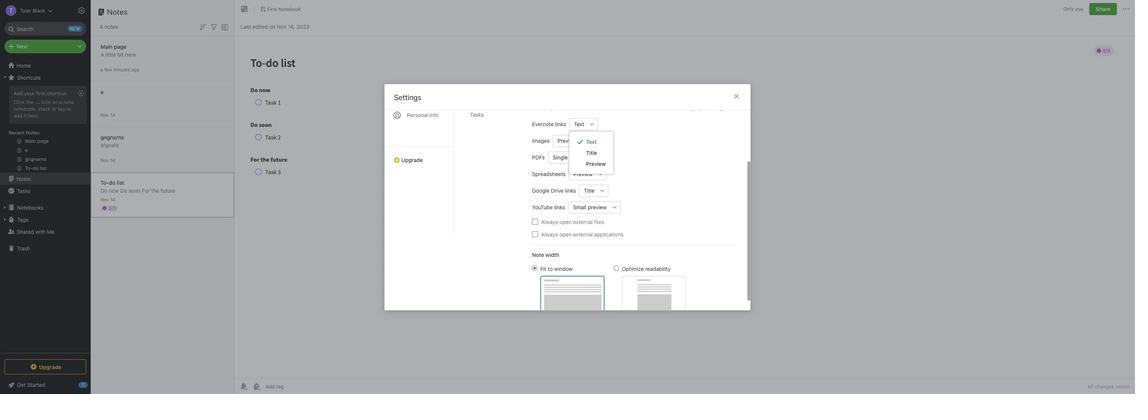 Task type: locate. For each thing, give the bounding box(es) containing it.
nov 14 up gngnsrns
[[101, 112, 115, 118]]

1 vertical spatial the
[[151, 187, 159, 194]]

1 vertical spatial always
[[541, 231, 558, 237]]

Choose default view option for PDFs field
[[548, 151, 596, 163]]

to inside 'option group'
[[548, 265, 553, 272]]

notes
[[107, 8, 128, 16], [26, 130, 40, 136], [17, 176, 31, 182]]

0 vertical spatial on
[[269, 23, 276, 30]]

tab list containing personal info
[[385, 36, 455, 237]]

last edited on nov 14, 2023
[[241, 23, 309, 30]]

0 vertical spatial always
[[541, 219, 558, 225]]

2 14 from the top
[[110, 157, 115, 163]]

1 vertical spatial tasks
[[17, 188, 30, 194]]

0 horizontal spatial the
[[26, 99, 34, 105]]

a inside note list 'element'
[[101, 67, 103, 72]]

title up preview link
[[587, 150, 598, 156]]

nov 14 up "0/3"
[[101, 197, 115, 202]]

tab list
[[385, 36, 455, 237]]

do down to-
[[101, 187, 107, 194]]

group
[[0, 84, 90, 176]]

title button
[[579, 185, 597, 197]]

preview button
[[553, 135, 579, 147], [569, 168, 595, 180]]

2 vertical spatial nov 14
[[101, 197, 115, 202]]

on inside icon on a note, notebook, stack or tag to add it here.
[[52, 99, 58, 105]]

nov left the 14,
[[277, 23, 287, 30]]

text button
[[570, 118, 587, 130]]

sfgnsfd
[[101, 142, 119, 148]]

0 horizontal spatial upgrade
[[39, 364, 62, 370]]

expand note image
[[240, 5, 249, 14]]

1 vertical spatial preview
[[587, 161, 606, 167]]

add
[[14, 113, 22, 119]]

external for files
[[574, 219, 593, 225]]

what are my options?
[[666, 105, 717, 111]]

open down always open external files
[[560, 231, 572, 237]]

title inside button
[[584, 187, 595, 194]]

0 vertical spatial open
[[560, 219, 572, 225]]

preview
[[558, 137, 577, 144], [587, 161, 606, 167], [574, 171, 593, 177]]

1 always from the top
[[541, 219, 558, 225]]

0 vertical spatial tasks
[[470, 111, 484, 118]]

shared
[[17, 229, 34, 235]]

single page button
[[548, 151, 584, 163]]

add
[[14, 90, 23, 96]]

upgrade
[[402, 157, 423, 163], [39, 364, 62, 370]]

0 vertical spatial external
[[574, 219, 593, 225]]

1 vertical spatial nov 14
[[101, 157, 115, 163]]

minutes
[[113, 67, 130, 72]]

option group
[[532, 265, 687, 313]]

trash
[[17, 245, 30, 252]]

the right 'for'
[[151, 187, 159, 194]]

0 vertical spatial notes
[[107, 8, 128, 16]]

0 horizontal spatial tasks
[[17, 188, 30, 194]]

0 horizontal spatial upgrade button
[[5, 360, 86, 375]]

default
[[563, 105, 579, 111]]

1 horizontal spatial to
[[548, 265, 553, 272]]

always for always open external files
[[541, 219, 558, 225]]

0 vertical spatial nov 14
[[101, 112, 115, 118]]

you
[[1076, 6, 1084, 12]]

on
[[269, 23, 276, 30], [52, 99, 58, 105]]

shortcuts button
[[0, 71, 90, 84]]

open for always open external applications
[[560, 231, 572, 237]]

small
[[574, 204, 587, 210]]

always
[[541, 219, 558, 225], [541, 231, 558, 237]]

open
[[560, 219, 572, 225], [560, 231, 572, 237]]

notes up tasks button
[[17, 176, 31, 182]]

1 vertical spatial text
[[587, 139, 597, 145]]

the
[[26, 99, 34, 105], [151, 187, 159, 194]]

0 vertical spatial your
[[24, 90, 35, 96]]

a
[[101, 51, 104, 58]]

Note Editor text field
[[235, 36, 1136, 379]]

preview button up title button at the right top of the page
[[569, 168, 595, 180]]

click the ...
[[14, 99, 40, 105]]

Choose default view option for Google Drive links field
[[579, 185, 609, 197]]

your inside group
[[24, 90, 35, 96]]

youtube links
[[532, 204, 566, 210]]

click
[[14, 99, 25, 105]]

1 vertical spatial a
[[59, 99, 62, 105]]

tag
[[58, 106, 65, 112]]

0 horizontal spatial on
[[52, 99, 58, 105]]

shared with me
[[17, 229, 55, 235]]

1 vertical spatial your
[[551, 105, 561, 111]]

text link
[[570, 137, 614, 147]]

0 horizontal spatial page
[[114, 43, 126, 50]]

upgrade button
[[385, 146, 454, 166], [5, 360, 86, 375]]

the left ...
[[26, 99, 34, 105]]

preview button up single page button at the top of the page
[[553, 135, 579, 147]]

icon on a note, notebook, stack or tag to add it here.
[[14, 99, 75, 119]]

1 external from the top
[[574, 219, 593, 225]]

preview inside dropdown list menu
[[587, 161, 606, 167]]

14 down sfgnsfd
[[110, 157, 115, 163]]

single
[[553, 154, 568, 161]]

text down views on the top of the page
[[574, 121, 585, 127]]

2 vertical spatial preview
[[574, 171, 593, 177]]

a left few
[[101, 67, 103, 72]]

None search field
[[10, 22, 81, 36]]

notes up notes
[[107, 8, 128, 16]]

0 horizontal spatial to
[[67, 106, 71, 112]]

3 14 from the top
[[110, 197, 115, 202]]

Optimize readability radio
[[614, 265, 619, 271]]

close image
[[732, 92, 741, 101]]

do
[[101, 187, 107, 194], [120, 187, 127, 194]]

your up click the ...
[[24, 90, 35, 96]]

title
[[587, 150, 598, 156], [584, 187, 595, 194]]

1 vertical spatial upgrade
[[39, 364, 62, 370]]

google drive links
[[532, 187, 576, 194]]

page up bit
[[114, 43, 126, 50]]

to down note,
[[67, 106, 71, 112]]

on up or
[[52, 99, 58, 105]]

0 vertical spatial title
[[587, 150, 598, 156]]

1 nov 14 from the top
[[101, 112, 115, 118]]

my
[[688, 105, 695, 111]]

nov 14
[[101, 112, 115, 118], [101, 157, 115, 163], [101, 197, 115, 202]]

1 horizontal spatial upgrade
[[402, 157, 423, 163]]

google
[[532, 187, 550, 194]]

first
[[36, 90, 45, 96]]

add your first shortcut
[[14, 90, 67, 96]]

14 for gngnsrns
[[110, 157, 115, 163]]

0 horizontal spatial your
[[24, 90, 35, 96]]

preview down preview link
[[574, 171, 593, 177]]

shortcuts
[[17, 74, 41, 81]]

links right drive
[[565, 187, 576, 194]]

page for single page
[[570, 154, 582, 161]]

settings image
[[77, 6, 86, 15]]

14 up "0/3"
[[110, 197, 115, 202]]

1 vertical spatial open
[[560, 231, 572, 237]]

option group containing fit to window
[[532, 265, 687, 313]]

0 vertical spatial upgrade
[[402, 157, 423, 163]]

2 always from the top
[[541, 231, 558, 237]]

preview for topmost the "preview" button
[[558, 137, 577, 144]]

1 vertical spatial external
[[574, 231, 593, 237]]

...
[[35, 99, 40, 105]]

1 horizontal spatial do
[[120, 187, 127, 194]]

with
[[35, 229, 46, 235]]

1 horizontal spatial a
[[101, 67, 103, 72]]

links left and
[[613, 105, 623, 111]]

nov down e
[[101, 112, 109, 118]]

expand tags image
[[2, 217, 8, 223]]

preview down the title link
[[587, 161, 606, 167]]

1 horizontal spatial the
[[151, 187, 159, 194]]

1 open from the top
[[560, 219, 572, 225]]

page inside single page button
[[570, 154, 582, 161]]

notes right the recent
[[26, 130, 40, 136]]

nov 14 down sfgnsfd
[[101, 157, 115, 163]]

2 nov 14 from the top
[[101, 157, 115, 163]]

images
[[532, 137, 550, 144]]

fit to window
[[541, 265, 573, 272]]

0 horizontal spatial a
[[59, 99, 62, 105]]

views
[[580, 105, 593, 111]]

1 horizontal spatial page
[[570, 154, 582, 161]]

for
[[142, 187, 150, 194]]

fit
[[541, 265, 547, 272]]

14
[[110, 112, 115, 118], [110, 157, 115, 163], [110, 197, 115, 202]]

on right edited at the top left
[[269, 23, 276, 30]]

0 vertical spatial the
[[26, 99, 34, 105]]

1 vertical spatial page
[[570, 154, 582, 161]]

info
[[430, 112, 439, 118]]

notebook,
[[14, 106, 37, 112]]

page inside note list 'element'
[[114, 43, 126, 50]]

to-do list do now do soon for the future
[[101, 179, 175, 194]]

1 do from the left
[[101, 187, 107, 194]]

Choose default view option for Spreadsheets field
[[569, 168, 607, 180]]

preview inside the choose default view option for images field
[[558, 137, 577, 144]]

title up small preview button
[[584, 187, 595, 194]]

1 horizontal spatial tasks
[[470, 111, 484, 118]]

2 do from the left
[[120, 187, 127, 194]]

external up always open external applications at the bottom of the page
[[574, 219, 593, 225]]

Search text field
[[10, 22, 81, 36]]

1 vertical spatial on
[[52, 99, 58, 105]]

a inside icon on a note, notebook, stack or tag to add it here.
[[59, 99, 62, 105]]

optimize
[[622, 265, 644, 272]]

tree containing home
[[0, 59, 91, 353]]

open up always open external applications at the bottom of the page
[[560, 219, 572, 225]]

notes inside group
[[26, 130, 40, 136]]

upgrade inside 'tab list'
[[402, 157, 423, 163]]

always right always open external files checkbox
[[541, 219, 558, 225]]

always open external files
[[541, 219, 605, 225]]

2 open from the top
[[560, 231, 572, 237]]

0 vertical spatial page
[[114, 43, 126, 50]]

1 vertical spatial upgrade button
[[5, 360, 86, 375]]

your left default
[[551, 105, 561, 111]]

first notebook button
[[258, 4, 304, 14]]

nov 14 for e
[[101, 112, 115, 118]]

a
[[101, 67, 103, 72], [59, 99, 62, 105]]

external down always open external files
[[574, 231, 593, 237]]

do down list
[[120, 187, 127, 194]]

Choose default view option for Images field
[[553, 135, 591, 147]]

1 vertical spatial notes
[[26, 130, 40, 136]]

1 vertical spatial 14
[[110, 157, 115, 163]]

1 horizontal spatial text
[[587, 139, 597, 145]]

first notebook
[[267, 6, 301, 12]]

1 14 from the top
[[110, 112, 115, 118]]

last
[[241, 23, 251, 30]]

preview inside choose default view option for spreadsheets field
[[574, 171, 593, 177]]

0 vertical spatial text
[[574, 121, 585, 127]]

page right single
[[570, 154, 582, 161]]

2 vertical spatial 14
[[110, 197, 115, 202]]

1 vertical spatial to
[[548, 265, 553, 272]]

page for main page
[[114, 43, 126, 50]]

2 external from the top
[[574, 231, 593, 237]]

a few minutes ago
[[101, 67, 139, 72]]

title link
[[570, 147, 614, 158]]

soon
[[129, 187, 141, 194]]

your
[[24, 90, 35, 96], [551, 105, 561, 111]]

tree
[[0, 59, 91, 353]]

links left text button
[[556, 121, 566, 127]]

main
[[101, 43, 113, 50]]

0 vertical spatial preview
[[558, 137, 577, 144]]

0 vertical spatial to
[[67, 106, 71, 112]]

a little bit here
[[101, 51, 136, 58]]

always right always open external applications option
[[541, 231, 558, 237]]

0 horizontal spatial text
[[574, 121, 585, 127]]

preview up single page
[[558, 137, 577, 144]]

for
[[594, 105, 600, 111]]

personal info
[[407, 112, 439, 118]]

page
[[114, 43, 126, 50], [570, 154, 582, 161]]

are
[[679, 105, 687, 111]]

1 horizontal spatial upgrade button
[[385, 146, 454, 166]]

0 vertical spatial a
[[101, 67, 103, 72]]

applications
[[595, 231, 624, 237]]

your for first
[[24, 90, 35, 96]]

to right fit
[[548, 265, 553, 272]]

evernote links
[[532, 121, 566, 127]]

add tag image
[[252, 382, 261, 391]]

1 horizontal spatial your
[[551, 105, 561, 111]]

14 up gngnsrns
[[110, 112, 115, 118]]

text up the title link
[[587, 139, 597, 145]]

1 horizontal spatial on
[[269, 23, 276, 30]]

0 horizontal spatial do
[[101, 187, 107, 194]]

to
[[67, 106, 71, 112], [548, 265, 553, 272]]

a up tag
[[59, 99, 62, 105]]

0 vertical spatial upgrade button
[[385, 146, 454, 166]]

1 vertical spatial title
[[584, 187, 595, 194]]

0 vertical spatial 14
[[110, 112, 115, 118]]

choose
[[532, 105, 550, 111]]



Task type: vqa. For each thing, say whether or not it's contained in the screenshot.


Task type: describe. For each thing, give the bounding box(es) containing it.
links down drive
[[555, 204, 566, 210]]

here.
[[28, 113, 40, 119]]

attachments.
[[634, 105, 664, 111]]

Choose default view option for YouTube links field
[[569, 201, 621, 213]]

expand notebooks image
[[2, 205, 8, 211]]

optimize readability
[[622, 265, 671, 272]]

to inside icon on a note, notebook, stack or tag to add it here.
[[67, 106, 71, 112]]

changes
[[1096, 384, 1115, 390]]

0 vertical spatial preview button
[[553, 135, 579, 147]]

gngnsrns
[[101, 134, 124, 140]]

open for always open external files
[[560, 219, 572, 225]]

it
[[24, 113, 27, 119]]

notebooks
[[17, 204, 44, 211]]

window
[[555, 265, 573, 272]]

the inside to-do list do now do soon for the future
[[151, 187, 159, 194]]

Always open external applications checkbox
[[532, 231, 538, 237]]

group containing add your first shortcut
[[0, 84, 90, 176]]

trash link
[[0, 242, 90, 254]]

personal
[[407, 112, 428, 118]]

tasks tab
[[464, 108, 520, 121]]

on inside note window element
[[269, 23, 276, 30]]

bit
[[117, 51, 124, 58]]

tags
[[17, 216, 29, 223]]

do
[[109, 179, 115, 186]]

recent notes
[[9, 130, 40, 136]]

me
[[47, 229, 55, 235]]

now
[[109, 187, 119, 194]]

home
[[17, 62, 31, 69]]

preview
[[588, 204, 607, 210]]

gngnsrns sfgnsfd
[[101, 134, 124, 148]]

text inside button
[[574, 121, 585, 127]]

pdfs
[[532, 154, 545, 161]]

1 vertical spatial preview button
[[569, 168, 595, 180]]

shared with me link
[[0, 226, 90, 238]]

note list element
[[91, 0, 235, 394]]

tasks inside button
[[17, 188, 30, 194]]

note
[[532, 251, 544, 258]]

readability
[[646, 265, 671, 272]]

upgrade button inside 'tab list'
[[385, 146, 454, 166]]

choose your default views for new links and attachments.
[[532, 105, 664, 111]]

title inside dropdown list menu
[[587, 150, 598, 156]]

files
[[595, 219, 605, 225]]

4
[[100, 23, 103, 30]]

and
[[624, 105, 633, 111]]

width
[[546, 251, 560, 258]]

all
[[1089, 384, 1094, 390]]

14 for e
[[110, 112, 115, 118]]

notes inside note list 'element'
[[107, 8, 128, 16]]

options?
[[697, 105, 717, 111]]

2023
[[297, 23, 309, 30]]

preview for the "preview" button to the bottom
[[574, 171, 593, 177]]

first
[[267, 6, 277, 12]]

external for applications
[[574, 231, 593, 237]]

3 nov 14 from the top
[[101, 197, 115, 202]]

note,
[[63, 99, 75, 105]]

e
[[101, 89, 104, 95]]

ago
[[132, 67, 139, 72]]

always for always open external applications
[[541, 231, 558, 237]]

only
[[1064, 6, 1074, 12]]

always open external applications
[[541, 231, 624, 237]]

14,
[[288, 23, 295, 30]]

nov down sfgnsfd
[[101, 157, 109, 163]]

share button
[[1090, 3, 1118, 15]]

list
[[117, 179, 124, 186]]

preview link
[[570, 158, 614, 169]]

nov 14 for gngnsrns
[[101, 157, 115, 163]]

share
[[1097, 6, 1111, 12]]

recent
[[9, 130, 25, 136]]

dropdown list menu
[[570, 137, 614, 169]]

here
[[125, 51, 136, 58]]

new
[[602, 105, 611, 111]]

small preview button
[[569, 201, 609, 213]]

icon
[[41, 99, 51, 105]]

new
[[17, 43, 28, 50]]

nov inside note window element
[[277, 23, 287, 30]]

only you
[[1064, 6, 1084, 12]]

nov up "0/3"
[[101, 197, 109, 202]]

little
[[106, 51, 116, 58]]

4 notes
[[100, 23, 118, 30]]

few
[[104, 67, 112, 72]]

to-
[[101, 179, 109, 186]]

Choose default view option for Evernote links field
[[570, 118, 599, 130]]

text inside dropdown list menu
[[587, 139, 597, 145]]

new button
[[5, 40, 86, 53]]

tasks button
[[0, 185, 90, 197]]

Always open external files checkbox
[[532, 219, 538, 225]]

edited
[[253, 23, 268, 30]]

notebook
[[279, 6, 301, 12]]

what
[[666, 105, 678, 111]]

your for default
[[551, 105, 561, 111]]

settings
[[394, 93, 422, 102]]

spreadsheets
[[532, 171, 566, 177]]

small preview
[[574, 204, 607, 210]]

notes link
[[0, 173, 90, 185]]

tasks inside tab
[[470, 111, 484, 118]]

tags button
[[0, 214, 90, 226]]

add a reminder image
[[239, 382, 248, 391]]

note window element
[[235, 0, 1136, 394]]

Fit to window radio
[[532, 265, 538, 271]]

notebooks link
[[0, 202, 90, 214]]

2 vertical spatial notes
[[17, 176, 31, 182]]



